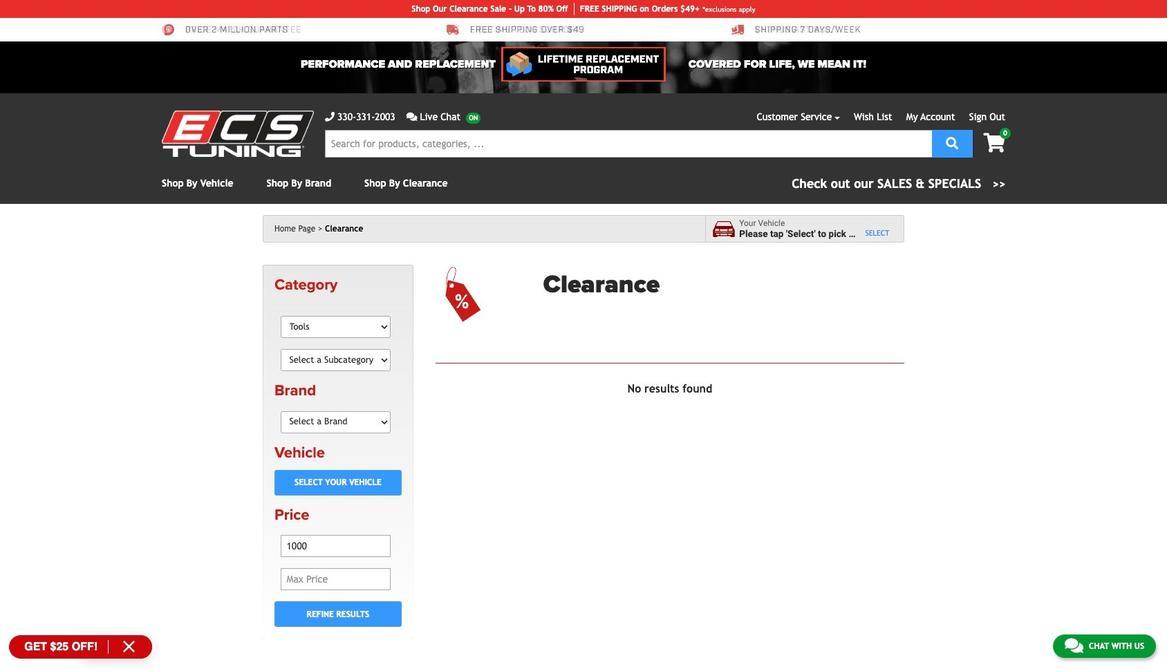 Task type: vqa. For each thing, say whether or not it's contained in the screenshot.
comments icon
yes



Task type: describe. For each thing, give the bounding box(es) containing it.
shopping cart image
[[984, 133, 1006, 153]]

0 vertical spatial comments image
[[406, 112, 417, 122]]

Search text field
[[325, 130, 932, 158]]

search image
[[946, 137, 959, 149]]

lifetime replacement program banner image
[[501, 47, 666, 82]]



Task type: locate. For each thing, give the bounding box(es) containing it.
comments image
[[406, 112, 417, 122], [1065, 638, 1084, 654]]

1 horizontal spatial comments image
[[1065, 638, 1084, 654]]

ecs tuning image
[[162, 111, 314, 157]]

1 vertical spatial comments image
[[1065, 638, 1084, 654]]

Min Price number field
[[280, 535, 391, 558]]

phone image
[[325, 112, 335, 122]]

0 horizontal spatial comments image
[[406, 112, 417, 122]]

Max Price number field
[[280, 569, 391, 591]]



